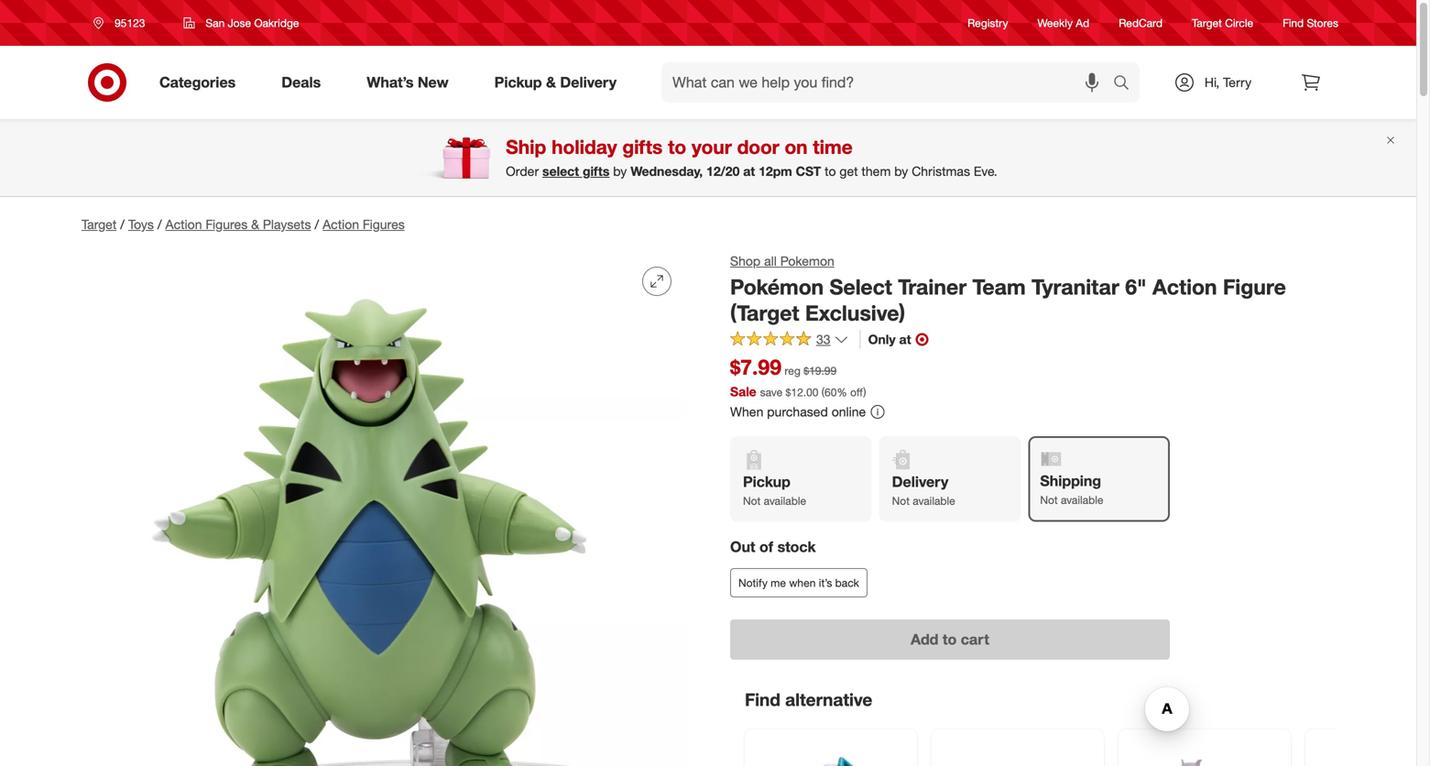 Task type: locate. For each thing, give the bounding box(es) containing it.
1 vertical spatial to
[[825, 163, 836, 179]]

gifts down holiday
[[583, 163, 610, 179]]

stock
[[778, 538, 816, 556]]

to up wednesday,
[[668, 135, 687, 159]]

stores
[[1307, 16, 1339, 30]]

purchased
[[767, 404, 828, 420]]

pokémon select trainer series mewtwo action figure (target exclusive) image
[[1130, 740, 1280, 766]]

find left alternative
[[745, 689, 781, 710]]

0 horizontal spatial not
[[743, 494, 761, 508]]

0 horizontal spatial by
[[613, 163, 627, 179]]

/ right the playsets
[[315, 216, 319, 232]]

2 horizontal spatial action
[[1153, 274, 1218, 300]]

0 horizontal spatial available
[[764, 494, 807, 508]]

target inside "target circle" link
[[1192, 16, 1222, 30]]

2 vertical spatial to
[[943, 631, 957, 649]]

oakridge
[[254, 16, 299, 30]]

1 vertical spatial delivery
[[892, 473, 949, 491]]

only
[[868, 331, 896, 347]]

0 horizontal spatial pickup
[[495, 73, 542, 91]]

delivery
[[560, 73, 617, 91], [892, 473, 949, 491]]

0 horizontal spatial find
[[745, 689, 781, 710]]

1 horizontal spatial action
[[323, 216, 359, 232]]

delivery inside "delivery not available"
[[892, 473, 949, 491]]

0 horizontal spatial figures
[[206, 216, 248, 232]]

pickup for &
[[495, 73, 542, 91]]

action for /
[[323, 216, 359, 232]]

action right toys link
[[165, 216, 202, 232]]

0 vertical spatial target
[[1192, 16, 1222, 30]]

6"
[[1126, 274, 1147, 300]]

off
[[851, 385, 864, 399]]

target left circle
[[1192, 16, 1222, 30]]

out of stock
[[730, 538, 816, 556]]

1 horizontal spatial delivery
[[892, 473, 949, 491]]

select
[[830, 274, 893, 300]]

target left toys
[[82, 216, 117, 232]]

/ left toys
[[120, 216, 125, 232]]

3 / from the left
[[315, 216, 319, 232]]

95123 button
[[82, 6, 164, 39]]

alternative
[[786, 689, 873, 710]]

on
[[785, 135, 808, 159]]

team
[[973, 274, 1026, 300]]

not inside pickup not available
[[743, 494, 761, 508]]

1 horizontal spatial target
[[1192, 16, 1222, 30]]

by right them
[[895, 163, 908, 179]]

circle
[[1225, 16, 1254, 30]]

action right 6"
[[1153, 274, 1218, 300]]

1 horizontal spatial by
[[895, 163, 908, 179]]

find inside 'link'
[[1283, 16, 1304, 30]]

1 horizontal spatial to
[[825, 163, 836, 179]]

1 horizontal spatial find
[[1283, 16, 1304, 30]]

find left stores
[[1283, 16, 1304, 30]]

0 vertical spatial find
[[1283, 16, 1304, 30]]

33 link
[[730, 330, 849, 351]]

categories
[[159, 73, 236, 91]]

at right only
[[900, 331, 911, 347]]

at
[[743, 163, 755, 179], [900, 331, 911, 347]]

redcard
[[1119, 16, 1163, 30]]

0 horizontal spatial &
[[251, 216, 259, 232]]

0 horizontal spatial target
[[82, 216, 117, 232]]

by down holiday
[[613, 163, 627, 179]]

0 vertical spatial pickup
[[495, 73, 542, 91]]

action for pokémon
[[1153, 274, 1218, 300]]

redcard link
[[1119, 15, 1163, 31]]

available inside pickup not available
[[764, 494, 807, 508]]

find
[[1283, 16, 1304, 30], [745, 689, 781, 710]]

shop
[[730, 253, 761, 269]]

&
[[546, 73, 556, 91], [251, 216, 259, 232]]

by
[[613, 163, 627, 179], [895, 163, 908, 179]]

action
[[165, 216, 202, 232], [323, 216, 359, 232], [1153, 274, 1218, 300]]

back
[[835, 576, 859, 590]]

& left the playsets
[[251, 216, 259, 232]]

add to cart
[[911, 631, 990, 649]]

to inside button
[[943, 631, 957, 649]]

$7.99 reg $19.99 sale save $ 12.00 ( 60 % off )
[[730, 354, 867, 399]]

pickup up of
[[743, 473, 791, 491]]

toys
[[128, 216, 154, 232]]

1 vertical spatial target
[[82, 216, 117, 232]]

not inside shipping not available
[[1040, 493, 1058, 507]]

available for shipping
[[1061, 493, 1104, 507]]

/ right toys
[[158, 216, 162, 232]]

0 horizontal spatial action
[[165, 216, 202, 232]]

what's new link
[[351, 62, 472, 103]]

action figures link
[[323, 216, 405, 232]]

target
[[1192, 16, 1222, 30], [82, 216, 117, 232]]

sale
[[730, 383, 757, 399]]

(
[[822, 385, 825, 399]]

target / toys / action figures & playsets / action figures
[[82, 216, 405, 232]]

0 horizontal spatial gifts
[[583, 163, 610, 179]]

& up ship
[[546, 73, 556, 91]]

target for target / toys / action figures & playsets / action figures
[[82, 216, 117, 232]]

action inside shop all pokemon pokémon select trainer team tyranitar 6" action figure (target exclusive)
[[1153, 274, 1218, 300]]

2 horizontal spatial available
[[1061, 493, 1104, 507]]

pokémon select trainer series raikou action figure (target exclusive) image
[[1317, 740, 1431, 766]]

select
[[543, 163, 579, 179]]

figures
[[206, 216, 248, 232], [363, 216, 405, 232]]

pickup inside pickup not available
[[743, 473, 791, 491]]

0 horizontal spatial at
[[743, 163, 755, 179]]

1 horizontal spatial available
[[913, 494, 956, 508]]

to
[[668, 135, 687, 159], [825, 163, 836, 179], [943, 631, 957, 649]]

0 vertical spatial at
[[743, 163, 755, 179]]

of
[[760, 538, 774, 556]]

1 figures from the left
[[206, 216, 248, 232]]

to right 'add'
[[943, 631, 957, 649]]

2 horizontal spatial /
[[315, 216, 319, 232]]

available inside "delivery not available"
[[913, 494, 956, 508]]

0 horizontal spatial /
[[120, 216, 125, 232]]

registry link
[[968, 15, 1009, 31]]

available inside shipping not available
[[1061, 493, 1104, 507]]

pickup & delivery link
[[479, 62, 640, 103]]

1 horizontal spatial &
[[546, 73, 556, 91]]

1 vertical spatial pickup
[[743, 473, 791, 491]]

2 horizontal spatial not
[[1040, 493, 1058, 507]]

not inside "delivery not available"
[[892, 494, 910, 508]]

exclusive)
[[805, 300, 906, 326]]

0 vertical spatial delivery
[[560, 73, 617, 91]]

find for find alternative
[[745, 689, 781, 710]]

$19.99
[[804, 364, 837, 378]]

find alternative
[[745, 689, 873, 710]]

hi,
[[1205, 74, 1220, 90]]

0 horizontal spatial delivery
[[560, 73, 617, 91]]

1 / from the left
[[120, 216, 125, 232]]

1 horizontal spatial figures
[[363, 216, 405, 232]]

it's
[[819, 576, 832, 590]]

shipping
[[1040, 472, 1102, 490]]

0 vertical spatial gifts
[[623, 135, 663, 159]]

all
[[764, 253, 777, 269]]

to left get
[[825, 163, 836, 179]]

not for pickup
[[743, 494, 761, 508]]

1 horizontal spatial pickup
[[743, 473, 791, 491]]

pickup up ship
[[495, 73, 542, 91]]

2 figures from the left
[[363, 216, 405, 232]]

at down door
[[743, 163, 755, 179]]

door
[[737, 135, 780, 159]]

12.00
[[791, 385, 819, 399]]

gifts up wednesday,
[[623, 135, 663, 159]]

only at
[[868, 331, 911, 347]]

weekly ad link
[[1038, 15, 1090, 31]]

1 vertical spatial find
[[745, 689, 781, 710]]

not
[[1040, 493, 1058, 507], [743, 494, 761, 508], [892, 494, 910, 508]]

1 horizontal spatial not
[[892, 494, 910, 508]]

1 horizontal spatial at
[[900, 331, 911, 347]]

action right the playsets
[[323, 216, 359, 232]]

toys link
[[128, 216, 154, 232]]

0 vertical spatial to
[[668, 135, 687, 159]]

figure
[[1223, 274, 1287, 300]]

1 vertical spatial &
[[251, 216, 259, 232]]

not for shipping
[[1040, 493, 1058, 507]]

1 vertical spatial gifts
[[583, 163, 610, 179]]

2 horizontal spatial to
[[943, 631, 957, 649]]

1 horizontal spatial /
[[158, 216, 162, 232]]



Task type: vqa. For each thing, say whether or not it's contained in the screenshot.
rightmost Figures
yes



Task type: describe. For each thing, give the bounding box(es) containing it.
your
[[692, 135, 732, 159]]

pickup for not
[[743, 473, 791, 491]]

when
[[730, 404, 764, 420]]

2 by from the left
[[895, 163, 908, 179]]

60
[[825, 385, 837, 399]]

terry
[[1224, 74, 1252, 90]]

pokémon select trainer team suicune 6" action figure (target exclusive) image
[[756, 740, 906, 766]]

them
[[862, 163, 891, 179]]

$7.99
[[730, 354, 782, 380]]

wednesday,
[[631, 163, 703, 179]]

notify me when it's back button
[[730, 568, 868, 598]]

0 horizontal spatial to
[[668, 135, 687, 159]]

$
[[786, 385, 791, 399]]

1 vertical spatial at
[[900, 331, 911, 347]]

pickup not available
[[743, 473, 807, 508]]

notify me when it's back
[[739, 576, 859, 590]]

registry
[[968, 16, 1009, 30]]

1 by from the left
[[613, 163, 627, 179]]

tyranitar
[[1032, 274, 1120, 300]]

categories link
[[144, 62, 259, 103]]

)
[[864, 385, 867, 399]]

12pm
[[759, 163, 792, 179]]

find stores link
[[1283, 15, 1339, 31]]

ad
[[1076, 16, 1090, 30]]

target circle
[[1192, 16, 1254, 30]]

save
[[760, 385, 783, 399]]

shop all pokemon pokémon select trainer team tyranitar 6" action figure (target exclusive)
[[730, 253, 1287, 326]]

holiday
[[552, 135, 617, 159]]

ship holiday gifts to your door on time order select gifts by wednesday, 12/20 at 12pm cst to get them by christmas eve.
[[506, 135, 998, 179]]

available for pickup
[[764, 494, 807, 508]]

playsets
[[263, 216, 311, 232]]

find for find stores
[[1283, 16, 1304, 30]]

reg
[[785, 364, 801, 378]]

pokemon
[[781, 253, 835, 269]]

me
[[771, 576, 786, 590]]

12/20
[[707, 163, 740, 179]]

deals link
[[266, 62, 344, 103]]

cst
[[796, 163, 821, 179]]

find stores
[[1283, 16, 1339, 30]]

target circle link
[[1192, 15, 1254, 31]]

search button
[[1105, 62, 1149, 106]]

2 / from the left
[[158, 216, 162, 232]]

order
[[506, 163, 539, 179]]

time
[[813, 135, 853, 159]]

%
[[837, 385, 848, 399]]

san jose oakridge button
[[172, 6, 311, 39]]

available for delivery
[[913, 494, 956, 508]]

33
[[817, 331, 831, 347]]

weekly
[[1038, 16, 1073, 30]]

what's new
[[367, 73, 449, 91]]

get
[[840, 163, 858, 179]]

pokémon
[[730, 274, 824, 300]]

at inside ship holiday gifts to your door on time order select gifts by wednesday, 12/20 at 12pm cst to get them by christmas eve.
[[743, 163, 755, 179]]

online
[[832, 404, 866, 420]]

hi, terry
[[1205, 74, 1252, 90]]

pickup & delivery
[[495, 73, 617, 91]]

target for target circle
[[1192, 16, 1222, 30]]

search
[[1105, 75, 1149, 93]]

when purchased online
[[730, 404, 866, 420]]

jose
[[228, 16, 251, 30]]

san jose oakridge
[[206, 16, 299, 30]]

add
[[911, 631, 939, 649]]

when
[[789, 576, 816, 590]]

1 horizontal spatial gifts
[[623, 135, 663, 159]]

add to cart button
[[730, 620, 1170, 660]]

target link
[[82, 216, 117, 232]]

action figures & playsets link
[[165, 216, 311, 232]]

pok&#233;mon select trainer team tyranitar 6&#34; action figure (target exclusive), 1 of 20 image
[[82, 252, 686, 766]]

trainer
[[898, 274, 967, 300]]

0 vertical spatial &
[[546, 73, 556, 91]]

ship
[[506, 135, 546, 159]]

deals
[[282, 73, 321, 91]]

(target
[[730, 300, 800, 326]]

what's
[[367, 73, 414, 91]]

weekly ad
[[1038, 16, 1090, 30]]

christmas
[[912, 163, 970, 179]]

shipping not available
[[1040, 472, 1104, 507]]

notify
[[739, 576, 768, 590]]

not for delivery
[[892, 494, 910, 508]]

What can we help you find? suggestions appear below search field
[[662, 62, 1118, 103]]

new
[[418, 73, 449, 91]]

eve.
[[974, 163, 998, 179]]

delivery not available
[[892, 473, 956, 508]]



